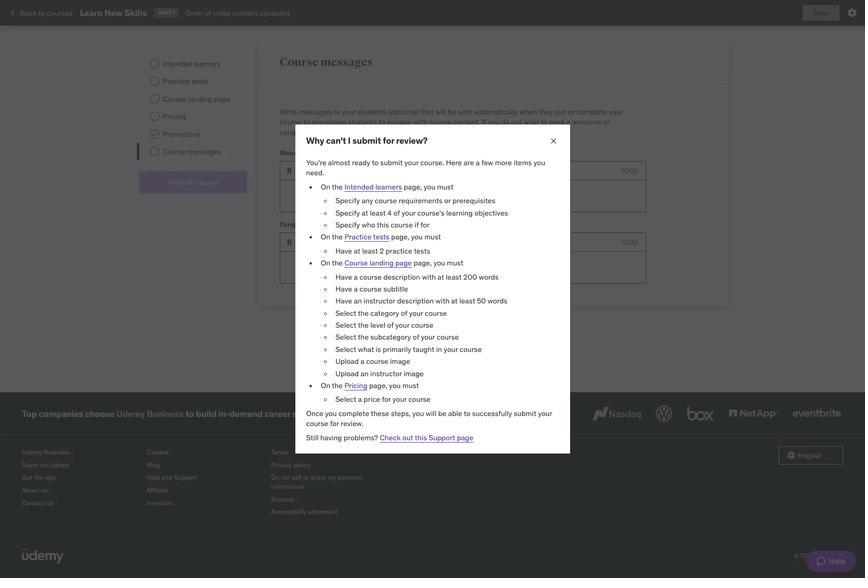 Task type: locate. For each thing, give the bounding box(es) containing it.
1 vertical spatial course messages
[[163, 147, 221, 156]]

of right "0min"
[[205, 8, 211, 17]]

to right ready
[[372, 158, 379, 167]]

contact us link
[[22, 498, 139, 510]]

pricing up price
[[345, 381, 368, 391]]

almost
[[328, 158, 351, 167]]

image image left code icon
[[358, 166, 367, 176]]

or
[[569, 107, 575, 116], [604, 118, 610, 127], [445, 196, 451, 205], [303, 474, 309, 482]]

contact
[[22, 499, 45, 508]]

pricing link
[[139, 108, 247, 125], [345, 381, 368, 391]]

1 horizontal spatial this
[[415, 433, 427, 443]]

select left level
[[336, 321, 357, 330]]

tests up course landing page
[[192, 77, 208, 86]]

for right price
[[382, 395, 391, 404]]

1 vertical spatial practice tests link
[[345, 233, 390, 242]]

your inside specify any course requirements or prerequisites specify at least 4 of your course's learning objectives specify who this course if for
[[402, 208, 416, 218]]

1 vertical spatial business
[[44, 449, 70, 457]]

with inside write messages to your students (optional) that will be sent automatically when they join or complete your course to encourage students to engage with course content. if you do not wish to send a welcome or congratulations message, leave the text box blank.
[[414, 118, 428, 127]]

why
[[306, 135, 325, 146]]

inc.
[[835, 553, 844, 559]]

incomplete image
[[150, 94, 159, 103], [150, 112, 159, 121], [150, 147, 159, 156]]

0 vertical spatial description
[[384, 272, 421, 282]]

1 vertical spatial will
[[426, 409, 437, 418]]

business
[[147, 409, 184, 420], [44, 449, 70, 457]]

message for welcome message
[[309, 149, 336, 157]]

1 vertical spatial be
[[439, 409, 447, 418]]

practice down intended learners
[[163, 77, 190, 86]]

words
[[479, 272, 499, 282], [488, 297, 508, 306]]

0 vertical spatial message
[[309, 149, 336, 157]]

intended up any at the left top of page
[[345, 182, 374, 191]]

2 italic image from the top
[[303, 238, 312, 247]]

to up leave
[[379, 118, 386, 127]]

bold image for congratulations
[[285, 238, 294, 247]]

italic image
[[303, 166, 312, 176], [303, 238, 312, 247]]

at
[[362, 208, 368, 218], [354, 246, 361, 256], [438, 272, 444, 282], [452, 297, 458, 306]]

get the app link
[[22, 472, 139, 485]]

1 vertical spatial not
[[281, 474, 290, 482]]

1 horizontal spatial be
[[448, 107, 457, 116]]

submit up on the intended learners page, you must
[[381, 158, 403, 167]]

3 incomplete image from the top
[[150, 147, 159, 156]]

learners down code icon
[[376, 182, 402, 191]]

of up "taught"
[[413, 333, 420, 342]]

0 horizontal spatial this
[[377, 220, 389, 230]]

select up review.
[[336, 395, 357, 404]]

1 vertical spatial bold image
[[285, 238, 294, 247]]

to up encourage
[[334, 107, 341, 116]]

numbers image left bullets image at the left of page
[[322, 238, 331, 247]]

page, up select a price for your course
[[370, 381, 388, 391]]

build
[[196, 409, 217, 420]]

1 vertical spatial complete
[[339, 409, 370, 418]]

blog link
[[147, 460, 264, 472]]

practice inside the why can't i submit for review? dialog
[[345, 233, 372, 242]]

4 select from the top
[[336, 345, 357, 354]]

least left "4"
[[370, 208, 386, 218]]

will inside once you complete these steps, you will be able to successfully submit your course for review.
[[426, 409, 437, 418]]

message,
[[333, 128, 364, 137]]

0 horizontal spatial complete
[[339, 409, 370, 418]]

submit
[[353, 135, 381, 146], [381, 158, 403, 167], [514, 409, 537, 418]]

0 vertical spatial learners
[[194, 59, 221, 68]]

1 incomplete image from the top
[[150, 94, 159, 103]]

a right are
[[476, 158, 480, 167]]

0 vertical spatial practice tests link
[[139, 73, 247, 90]]

this up on the practice tests page, you must
[[377, 220, 389, 230]]

1 vertical spatial submit
[[381, 158, 403, 167]]

1 vertical spatial support
[[174, 474, 197, 482]]

1 horizontal spatial udemy
[[49, 461, 69, 470]]

incomplete image for intended learners
[[150, 59, 159, 68]]

udemy business link up get the app link
[[22, 447, 139, 460]]

will left able
[[426, 409, 437, 418]]

with down on the course landing page page, you must at top
[[422, 272, 436, 282]]

with up box
[[414, 118, 428, 127]]

2 vertical spatial specify
[[336, 220, 360, 230]]

these
[[371, 409, 390, 418]]

course inside once you complete these steps, you will be able to successfully submit your course for review.
[[306, 419, 329, 429]]

1 vertical spatial landing
[[370, 259, 394, 268]]

the down almost at the top left
[[332, 182, 343, 191]]

app
[[45, 474, 56, 482]]

0 vertical spatial words
[[479, 272, 499, 282]]

message up bullets image at the left of page
[[329, 220, 356, 229]]

medium image
[[7, 7, 18, 18]]

on for on the course landing page page, you must
[[321, 259, 331, 268]]

2 vertical spatial incomplete image
[[150, 147, 159, 156]]

1 vertical spatial italic image
[[303, 238, 312, 247]]

incomplete image inside course landing page link
[[150, 94, 159, 103]]

this inside specify any course requirements or prerequisites specify at least 4 of your course's learning objectives specify who this course if for
[[377, 220, 389, 230]]

1 vertical spatial pricing link
[[345, 381, 368, 391]]

0 vertical spatial upload
[[336, 357, 359, 366]]

box image
[[686, 404, 716, 425]]

incomplete image left practice tests
[[150, 77, 159, 86]]

publish course
[[167, 178, 219, 187]]

with
[[414, 118, 428, 127], [422, 272, 436, 282], [436, 297, 450, 306]]

bullets image
[[340, 238, 349, 247]]

bold image for welcome
[[285, 166, 294, 176]]

numbers image
[[322, 166, 331, 176], [322, 238, 331, 247]]

1 vertical spatial incomplete image
[[150, 112, 159, 121]]

1 horizontal spatial not
[[512, 118, 523, 127]]

italic image down congratulations
[[303, 238, 312, 247]]

when
[[520, 107, 538, 116]]

tests up 2
[[373, 233, 390, 242]]

1 vertical spatial pricing
[[345, 381, 368, 391]]

to down they
[[541, 118, 547, 127]]

italic image down the welcome message
[[303, 166, 312, 176]]

steps,
[[391, 409, 411, 418]]

the up review.
[[332, 381, 343, 391]]

specify any course requirements or prerequisites specify at least 4 of your course's learning objectives specify who this course if for
[[336, 196, 508, 230]]

course's
[[418, 208, 445, 218]]

1 vertical spatial numbers image
[[322, 238, 331, 247]]

2 vertical spatial with
[[436, 297, 450, 306]]

incomplete image left intended learners
[[150, 59, 159, 68]]

my
[[328, 474, 337, 482]]

bold image down congratulations
[[285, 238, 294, 247]]

code image
[[377, 238, 386, 247]]

0 vertical spatial numbers image
[[322, 166, 331, 176]]

write messages to your students (optional) that will be sent automatically when they join or complete your course to encourage students to engage with course content. if you do not wish to send a welcome or congratulations message, leave the text box blank.
[[280, 107, 624, 137]]

2 incomplete image from the top
[[150, 77, 159, 86]]

description down subtitle on the left of page
[[397, 297, 434, 306]]

1 vertical spatial upload
[[336, 369, 359, 378]]

affiliate link
[[147, 485, 264, 498]]

any
[[362, 196, 373, 205]]

complete up welcome
[[577, 107, 608, 116]]

subcategory
[[371, 333, 411, 342]]

prerequisites
[[453, 196, 496, 205]]

intended up practice tests
[[163, 59, 192, 68]]

0 vertical spatial be
[[448, 107, 457, 116]]

with left "50"
[[436, 297, 450, 306]]

0 vertical spatial complete
[[577, 107, 608, 116]]

this right out on the bottom
[[415, 433, 427, 443]]

page, up requirements
[[404, 182, 422, 191]]

1 vertical spatial udemy
[[22, 449, 42, 457]]

terms privacy policy do not sell or share my personal information sitemap accessibility statement
[[271, 449, 363, 517]]

netapp image
[[727, 404, 780, 425]]

be left 'sent'
[[448, 107, 457, 116]]

0 vertical spatial udemy business link
[[116, 409, 184, 420]]

None text field
[[280, 181, 647, 213], [280, 252, 647, 284], [280, 181, 647, 213], [280, 252, 647, 284]]

us
[[41, 487, 48, 495], [46, 499, 53, 508]]

1 horizontal spatial landing
[[370, 259, 394, 268]]

incomplete image
[[150, 59, 159, 68], [150, 77, 159, 86]]

image down "taught"
[[404, 369, 424, 378]]

congratulations
[[280, 128, 331, 137]]

2 incomplete image from the top
[[150, 112, 159, 121]]

will right that
[[436, 107, 446, 116]]

1 numbers image from the top
[[322, 166, 331, 176]]

0 horizontal spatial be
[[439, 409, 447, 418]]

1 1000 from the top
[[622, 166, 639, 176]]

0 vertical spatial not
[[512, 118, 523, 127]]

2 on from the top
[[321, 233, 331, 242]]

sell
[[292, 474, 302, 482]]

1 incomplete image from the top
[[150, 59, 159, 68]]

0 vertical spatial course landing page link
[[139, 90, 247, 108]]

1 vertical spatial specify
[[336, 208, 360, 218]]

2 horizontal spatial page
[[457, 433, 474, 443]]

price
[[364, 395, 380, 404]]

3 select from the top
[[336, 333, 357, 342]]

instructor up category
[[364, 297, 396, 306]]

business up the on
[[44, 449, 70, 457]]

careers link
[[147, 447, 264, 460]]

2 bold image from the top
[[285, 238, 294, 247]]

for right the if in the top left of the page
[[421, 220, 430, 230]]

upload up on the pricing page, you must on the bottom of page
[[336, 369, 359, 378]]

intended learners link up practice tests
[[139, 55, 247, 73]]

your inside you're almost ready to submit your course. here are a few more items you need.
[[405, 158, 419, 167]]

italic image for welcome
[[303, 166, 312, 176]]

message up you're
[[309, 149, 336, 157]]

why can't i submit for review?
[[306, 135, 428, 146]]

the
[[385, 128, 395, 137], [332, 182, 343, 191], [332, 233, 343, 242], [332, 259, 343, 268], [358, 309, 369, 318], [358, 321, 369, 330], [358, 333, 369, 342], [332, 381, 343, 391], [34, 474, 43, 482]]

small image
[[787, 452, 797, 461]]

0 vertical spatial incomplete image
[[150, 94, 159, 103]]

0 horizontal spatial learners
[[194, 59, 221, 68]]

the up the what
[[358, 333, 369, 342]]

the left text
[[385, 128, 395, 137]]

course landing page link down 2
[[345, 259, 412, 268]]

review.
[[341, 419, 364, 429]]

2
[[380, 246, 384, 256]]

page, down the if in the top left of the page
[[414, 259, 432, 268]]

1 italic image from the top
[[303, 166, 312, 176]]

a inside write messages to your students (optional) that will be sent automatically when they join or complete your course to encourage students to engage with course content. if you do not wish to send a welcome or congratulations message, leave the text box blank.
[[567, 118, 571, 127]]

0 horizontal spatial pricing
[[163, 112, 186, 121]]

0 vertical spatial tests
[[192, 77, 208, 86]]

bold image down welcome
[[285, 166, 294, 176]]

to up congratulations
[[304, 118, 310, 127]]

incomplete image inside "course messages" link
[[150, 147, 159, 156]]

select left the what
[[336, 345, 357, 354]]

1 vertical spatial incomplete image
[[150, 77, 159, 86]]

business up careers at the left bottom of the page
[[147, 409, 184, 420]]

welcome message
[[280, 149, 336, 157]]

udemy up teach
[[22, 449, 42, 457]]

to inside you're almost ready to submit your course. here are a few more items you need.
[[372, 158, 379, 167]]

numbers image for congratulations
[[322, 238, 331, 247]]

words right "50"
[[488, 297, 508, 306]]

be left able
[[439, 409, 447, 418]]

select left category
[[336, 309, 357, 318]]

incomplete image for course landing page
[[150, 94, 159, 103]]

about
[[22, 487, 39, 495]]

or right sell
[[303, 474, 309, 482]]

automatically
[[474, 107, 518, 116]]

course landing page
[[163, 94, 230, 103]]

1 vertical spatial course landing page link
[[345, 259, 412, 268]]

box
[[411, 128, 423, 137]]

can't
[[326, 135, 346, 146]]

for up having
[[330, 419, 339, 429]]

blank.
[[425, 128, 445, 137]]

image down primarily
[[390, 357, 411, 366]]

information
[[271, 483, 304, 491]]

2 image image from the top
[[358, 238, 367, 247]]

need.
[[306, 168, 325, 178]]

page down able
[[457, 433, 474, 443]]

0min
[[186, 8, 203, 17]]

1 horizontal spatial complete
[[577, 107, 608, 116]]

complete inside once you complete these steps, you will be able to successfully submit your course for review.
[[339, 409, 370, 418]]

image image
[[358, 166, 367, 176], [358, 238, 367, 247]]

0 vertical spatial with
[[414, 118, 428, 127]]

the down congratulations message
[[332, 233, 343, 242]]

on the course landing page page, you must
[[321, 259, 464, 268]]

wish
[[524, 118, 539, 127]]

1 vertical spatial 1000
[[622, 238, 639, 247]]

not up the information
[[281, 474, 290, 482]]

0 vertical spatial page
[[214, 94, 230, 103]]

1 vertical spatial intended
[[345, 182, 374, 191]]

landing down practice tests
[[188, 94, 212, 103]]

engage
[[387, 118, 412, 127]]

incomplete image inside pricing "link"
[[150, 112, 159, 121]]

on for on the pricing page, you must
[[321, 381, 331, 391]]

intended inside the why can't i submit for review? dialog
[[345, 182, 374, 191]]

1 on from the top
[[321, 182, 331, 191]]

0 vertical spatial bold image
[[285, 166, 294, 176]]

1 horizontal spatial pricing
[[345, 381, 368, 391]]

a right "send"
[[567, 118, 571, 127]]

sent
[[458, 107, 473, 116]]

welcome
[[573, 118, 602, 127]]

1 vertical spatial tests
[[373, 233, 390, 242]]

at inside specify any course requirements or prerequisites specify at least 4 of your course's learning objectives specify who this course if for
[[362, 208, 368, 218]]

get
[[22, 474, 32, 482]]

image image right bullets image at the left of page
[[358, 238, 367, 247]]

support right and
[[174, 474, 197, 482]]

0 vertical spatial pricing link
[[139, 108, 247, 125]]

support down once you complete these steps, you will be able to successfully submit your course for review.
[[429, 433, 456, 443]]

0 horizontal spatial practice
[[163, 77, 190, 86]]

4
[[388, 208, 392, 218]]

to inside once you complete these steps, you will be able to successfully submit your course for review.
[[464, 409, 471, 418]]

0 horizontal spatial practice tests link
[[139, 73, 247, 90]]

incomplete image inside practice tests link
[[150, 77, 159, 86]]

page up promotions link
[[214, 94, 230, 103]]

congratulations
[[280, 220, 328, 229]]

content.
[[453, 118, 480, 127]]

complete
[[577, 107, 608, 116], [339, 409, 370, 418]]

0 horizontal spatial tests
[[192, 77, 208, 86]]

3 on from the top
[[321, 259, 331, 268]]

2 1000 from the top
[[622, 238, 639, 247]]

volkswagen image
[[655, 404, 675, 425]]

2 select from the top
[[336, 321, 357, 330]]

at down any at the left top of page
[[362, 208, 368, 218]]

0 vertical spatial 1000
[[622, 166, 639, 176]]

2 upload from the top
[[336, 369, 359, 378]]

1 vertical spatial us
[[46, 499, 53, 508]]

1 horizontal spatial learners
[[376, 182, 402, 191]]

video
[[213, 8, 231, 17]]

1 horizontal spatial page
[[396, 259, 412, 268]]

a down the what
[[361, 357, 365, 366]]

2 vertical spatial tests
[[414, 246, 431, 256]]

3 specify from the top
[[336, 220, 360, 230]]

once
[[306, 409, 324, 418]]

2 specify from the top
[[336, 208, 360, 218]]

0 horizontal spatial intended
[[163, 59, 192, 68]]

to right able
[[464, 409, 471, 418]]

us right 'contact'
[[46, 499, 53, 508]]

be
[[448, 107, 457, 116], [439, 409, 447, 418]]

they
[[539, 107, 553, 116]]

are
[[464, 158, 474, 167]]

select a price for your course
[[336, 395, 431, 404]]

1 horizontal spatial intended learners link
[[345, 182, 402, 191]]

the down bullets image at the left of page
[[332, 259, 343, 268]]

0 horizontal spatial business
[[44, 449, 70, 457]]

course messages
[[280, 55, 373, 69], [163, 147, 221, 156]]

the right get
[[34, 474, 43, 482]]

2 numbers image from the top
[[322, 238, 331, 247]]

0 horizontal spatial not
[[281, 474, 290, 482]]

affiliate
[[147, 487, 168, 495]]

1 vertical spatial page
[[396, 259, 412, 268]]

1 have from the top
[[336, 246, 352, 256]]

1 horizontal spatial intended
[[345, 182, 374, 191]]

0 vertical spatial incomplete image
[[150, 59, 159, 68]]

an
[[354, 297, 362, 306], [361, 369, 369, 378]]

1 bold image from the top
[[285, 166, 294, 176]]

bold image
[[285, 166, 294, 176], [285, 238, 294, 247]]

0 vertical spatial pricing
[[163, 112, 186, 121]]

intended learners link up any at the left top of page
[[345, 182, 402, 191]]

practice tests link
[[139, 73, 247, 90], [345, 233, 390, 242]]

least left 2
[[362, 246, 378, 256]]

incomplete image for practice tests
[[150, 77, 159, 86]]

0 horizontal spatial page
[[214, 94, 230, 103]]

skills.
[[292, 409, 316, 420]]

practice
[[163, 77, 190, 86], [345, 233, 372, 242]]

messages inside write messages to your students (optional) that will be sent automatically when they join or complete your course to encourage students to engage with course content. if you do not wish to send a welcome or congratulations message, leave the text box blank.
[[299, 107, 332, 116]]

upload down the what
[[336, 357, 359, 366]]

course settings image
[[847, 7, 858, 18]]

landing
[[188, 94, 212, 103], [370, 259, 394, 268]]

on
[[40, 461, 48, 470]]

2 vertical spatial submit
[[514, 409, 537, 418]]

0 vertical spatial course messages
[[280, 55, 373, 69]]

or up learning
[[445, 196, 451, 205]]

1 vertical spatial intended learners link
[[345, 182, 402, 191]]

0 vertical spatial this
[[377, 220, 389, 230]]

tests right practice
[[414, 246, 431, 256]]

still
[[306, 433, 319, 443]]

not
[[512, 118, 523, 127], [281, 474, 290, 482]]

0 vertical spatial business
[[147, 409, 184, 420]]

sitemap
[[271, 496, 295, 504]]

page down practice
[[396, 259, 412, 268]]

4 on from the top
[[321, 381, 331, 391]]

0 vertical spatial submit
[[353, 135, 381, 146]]

2 vertical spatial messages
[[188, 147, 221, 156]]

practice down who at top left
[[345, 233, 372, 242]]

close modal image
[[549, 137, 558, 146]]

submit right the successfully
[[514, 409, 537, 418]]

2 vertical spatial udemy
[[49, 461, 69, 470]]

words right 200
[[479, 272, 499, 282]]

eventbrite image
[[791, 404, 844, 425]]

ready
[[352, 158, 371, 167]]

you
[[488, 118, 500, 127], [534, 158, 546, 167], [424, 182, 436, 191], [411, 233, 423, 242], [434, 259, 446, 268], [389, 381, 401, 391], [325, 409, 337, 418], [413, 409, 424, 418]]



Task type: describe. For each thing, give the bounding box(es) containing it.
back to courses link
[[7, 5, 73, 21]]

least inside specify any course requirements or prerequisites specify at least 4 of your course's learning objectives specify who this course if for
[[370, 208, 386, 218]]

2 horizontal spatial udemy
[[116, 409, 145, 420]]

back
[[20, 8, 37, 17]]

1 vertical spatial words
[[488, 297, 508, 306]]

1 vertical spatial instructor
[[371, 369, 402, 378]]

having
[[321, 433, 342, 443]]

support inside the why can't i submit for review? dialog
[[429, 433, 456, 443]]

1 vertical spatial udemy business link
[[22, 447, 139, 460]]

who
[[362, 220, 376, 230]]

4 have from the top
[[336, 297, 352, 306]]

for inside specify any course requirements or prerequisites specify at least 4 of your course's learning objectives specify who this course if for
[[421, 220, 430, 230]]

code image
[[377, 166, 386, 176]]

what
[[358, 345, 374, 354]]

at left 200
[[438, 272, 444, 282]]

promotions link
[[139, 125, 247, 143]]

0 horizontal spatial intended learners link
[[139, 55, 247, 73]]

in
[[437, 345, 442, 354]]

learners inside the why can't i submit for review? dialog
[[376, 182, 402, 191]]

on the practice tests page, you must
[[321, 233, 441, 242]]

0min of video content uploaded
[[186, 8, 290, 17]]

career
[[265, 409, 291, 420]]

english
[[798, 451, 823, 461]]

of inside specify any course requirements or prerequisites specify at least 4 of your course's learning objectives specify who this course if for
[[394, 208, 400, 218]]

teach
[[22, 461, 39, 470]]

page, up practice
[[392, 233, 410, 242]]

business inside the udemy business teach on udemy get the app about us contact us
[[44, 449, 70, 457]]

1 vertical spatial with
[[422, 272, 436, 282]]

or inside specify any course requirements or prerequisites specify at least 4 of your course's learning objectives specify who this course if for
[[445, 196, 451, 205]]

have at least 2 practice tests
[[336, 246, 431, 256]]

for left text
[[383, 135, 395, 146]]

subtitle
[[384, 285, 408, 294]]

objectives
[[475, 208, 508, 218]]

a down have at least 2 practice tests
[[354, 272, 358, 282]]

learn
[[80, 7, 103, 18]]

review?
[[396, 135, 428, 146]]

course inside the why can't i submit for review? dialog
[[345, 259, 368, 268]]

or right join
[[569, 107, 575, 116]]

write
[[280, 107, 297, 116]]

0 horizontal spatial pricing link
[[139, 108, 247, 125]]

not inside write messages to your students (optional) that will be sent automatically when they join or complete your course to encourage students to engage with course content. if you do not wish to send a welcome or congratulations message, leave the text box blank.
[[512, 118, 523, 127]]

2 horizontal spatial tests
[[414, 246, 431, 256]]

investors
[[147, 499, 173, 508]]

check
[[380, 433, 401, 443]]

0 vertical spatial landing
[[188, 94, 212, 103]]

in-
[[219, 409, 230, 420]]

demand
[[230, 409, 263, 420]]

italic image for congratulations
[[303, 238, 312, 247]]

about us link
[[22, 485, 139, 498]]

have a course description with at least 200 words have a course subtitle have an instructor description with at least 50 words select the category of your course select the level of your course select the subcategory of your course select what is primarily taught in your course upload a course image upload an instructor image
[[336, 272, 508, 378]]

do
[[502, 118, 510, 127]]

new
[[104, 7, 123, 18]]

intended learners
[[163, 59, 221, 68]]

submit inside you're almost ready to submit your course. here are a few more items you need.
[[381, 158, 403, 167]]

policy
[[294, 461, 310, 470]]

course inside button
[[195, 178, 219, 187]]

top
[[22, 409, 37, 420]]

1 vertical spatial students
[[349, 118, 377, 127]]

intended learners link inside the why can't i submit for review? dialog
[[345, 182, 402, 191]]

promotions
[[163, 130, 201, 139]]

sitemap link
[[271, 494, 389, 507]]

is
[[376, 345, 381, 354]]

teach on udemy link
[[22, 460, 139, 472]]

0 vertical spatial us
[[41, 487, 48, 495]]

complete inside write messages to your students (optional) that will be sent automatically when they join or complete your course to encourage students to engage with course content. if you do not wish to send a welcome or congratulations message, leave the text box blank.
[[577, 107, 608, 116]]

send
[[549, 118, 565, 127]]

0 vertical spatial instructor
[[364, 297, 396, 306]]

0 vertical spatial messages
[[321, 55, 373, 69]]

statement
[[309, 508, 338, 517]]

1 vertical spatial this
[[415, 433, 427, 443]]

completed element
[[150, 130, 159, 139]]

incomplete image for pricing
[[150, 112, 159, 121]]

leave
[[366, 128, 383, 137]]

careers
[[147, 449, 169, 457]]

or inside terms privacy policy do not sell or share my personal information sitemap accessibility statement
[[303, 474, 309, 482]]

1 vertical spatial image
[[404, 369, 424, 378]]

pricing inside "link"
[[163, 112, 186, 121]]

2023
[[801, 553, 814, 559]]

here
[[446, 158, 462, 167]]

not inside terms privacy policy do not sell or share my personal information sitemap accessibility statement
[[281, 474, 290, 482]]

on for on the intended learners page, you must
[[321, 182, 331, 191]]

at left "50"
[[452, 297, 458, 306]]

check out this support page link
[[380, 433, 474, 443]]

0 vertical spatial an
[[354, 297, 362, 306]]

you're almost ready to submit your course. here are a few more items you need.
[[306, 158, 546, 178]]

0 horizontal spatial course landing page link
[[139, 90, 247, 108]]

message for congratulations message
[[329, 220, 356, 229]]

2 vertical spatial page
[[457, 433, 474, 443]]

tests inside practice tests link
[[192, 77, 208, 86]]

to right back
[[38, 8, 45, 17]]

0 vertical spatial students
[[358, 107, 387, 116]]

you inside write messages to your students (optional) that will be sent automatically when they join or complete your course to encourage students to engage with course content. if you do not wish to send a welcome or congratulations message, leave the text box blank.
[[488, 118, 500, 127]]

be inside write messages to your students (optional) that will be sent automatically when they join or complete your course to encourage students to engage with course content. if you do not wish to send a welcome or congratulations message, leave the text box blank.
[[448, 107, 457, 116]]

200
[[464, 272, 477, 282]]

a left price
[[358, 395, 362, 404]]

0 vertical spatial practice
[[163, 77, 190, 86]]

uploaded
[[260, 8, 290, 17]]

pricing link inside the why can't i submit for review? dialog
[[345, 381, 368, 391]]

be inside once you complete these steps, you will be able to successfully submit your course for review.
[[439, 409, 447, 418]]

save
[[815, 9, 829, 17]]

the inside the udemy business teach on udemy get the app about us contact us
[[34, 474, 43, 482]]

you inside you're almost ready to submit your course. here are a few more items you need.
[[534, 158, 546, 167]]

1 vertical spatial description
[[397, 297, 434, 306]]

© 2023 udemy, inc.
[[795, 553, 844, 559]]

udemy image
[[22, 549, 64, 564]]

why can't i submit for review? dialog
[[295, 125, 570, 454]]

publish
[[167, 178, 193, 187]]

1 vertical spatial an
[[361, 369, 369, 378]]

least left "50"
[[460, 297, 476, 306]]

once you complete these steps, you will be able to successfully submit your course for review.
[[306, 409, 553, 429]]

numbers image for welcome
[[322, 166, 331, 176]]

if
[[482, 118, 486, 127]]

to left build
[[186, 409, 194, 420]]

encourage
[[312, 118, 347, 127]]

the left category
[[358, 309, 369, 318]]

at right bullets image at the left of page
[[354, 246, 361, 256]]

the inside write messages to your students (optional) that will be sent automatically when they join or complete your course to encourage students to engage with course content. if you do not wish to send a welcome or congratulations message, leave the text box blank.
[[385, 128, 395, 137]]

congratulations message
[[280, 220, 356, 229]]

english button
[[780, 447, 844, 465]]

0 horizontal spatial course messages
[[163, 147, 221, 156]]

a inside you're almost ready to submit your course. here are a few more items you need.
[[476, 158, 480, 167]]

learn new skills
[[80, 7, 147, 18]]

draft
[[158, 9, 175, 16]]

1 image image from the top
[[358, 166, 367, 176]]

a left subtitle on the left of page
[[354, 285, 358, 294]]

least left 200
[[446, 272, 462, 282]]

back to courses
[[20, 8, 73, 17]]

level
[[371, 321, 386, 330]]

incomplete image for course messages
[[150, 147, 159, 156]]

5 select from the top
[[336, 395, 357, 404]]

0 vertical spatial intended
[[163, 59, 192, 68]]

1 upload from the top
[[336, 357, 359, 366]]

1 select from the top
[[336, 309, 357, 318]]

3 have from the top
[[336, 285, 352, 294]]

1 horizontal spatial business
[[147, 409, 184, 420]]

companies
[[39, 409, 83, 420]]

0 vertical spatial image
[[390, 357, 411, 366]]

still having problems? check out this support page
[[306, 433, 474, 443]]

your inside once you complete these steps, you will be able to successfully submit your course for review.
[[539, 409, 553, 418]]

submit inside once you complete these steps, you will be able to successfully submit your course for review.
[[514, 409, 537, 418]]

completed image
[[151, 130, 158, 138]]

privacy policy link
[[271, 460, 389, 472]]

items
[[514, 158, 532, 167]]

2 have from the top
[[336, 272, 352, 282]]

on for on the practice tests page, you must
[[321, 233, 331, 242]]

udemy,
[[815, 553, 834, 559]]

content
[[232, 8, 258, 17]]

accessibility statement link
[[271, 507, 389, 519]]

the left level
[[358, 321, 369, 330]]

udemy business teach on udemy get the app about us contact us
[[22, 449, 70, 508]]

help
[[147, 474, 160, 482]]

pricing inside the why can't i submit for review? dialog
[[345, 381, 368, 391]]

©
[[795, 553, 800, 559]]

nasdaq image
[[591, 404, 644, 425]]

1 specify from the top
[[336, 196, 360, 205]]

will inside write messages to your students (optional) that will be sent automatically when they join or complete your course to encourage students to engage with course content. if you do not wish to send a welcome or congratulations message, leave the text box blank.
[[436, 107, 446, 116]]

for inside once you complete these steps, you will be able to successfully submit your course for review.
[[330, 419, 339, 429]]

support inside careers blog help and support affiliate investors
[[174, 474, 197, 482]]

do
[[271, 474, 279, 482]]

or right welcome
[[604, 118, 610, 127]]

1 horizontal spatial course landing page link
[[345, 259, 412, 268]]

course.
[[421, 158, 445, 167]]

primarily
[[383, 345, 412, 354]]

1 horizontal spatial course messages
[[280, 55, 373, 69]]

publish course button
[[139, 172, 247, 194]]

of right category
[[401, 309, 408, 318]]

of up subcategory
[[388, 321, 394, 330]]

landing inside the why can't i submit for review? dialog
[[370, 259, 394, 268]]

welcome
[[280, 149, 308, 157]]



Task type: vqa. For each thing, say whether or not it's contained in the screenshot.
complete within the "Once you complete these steps, you will be able to successfully submit your course for review."
yes



